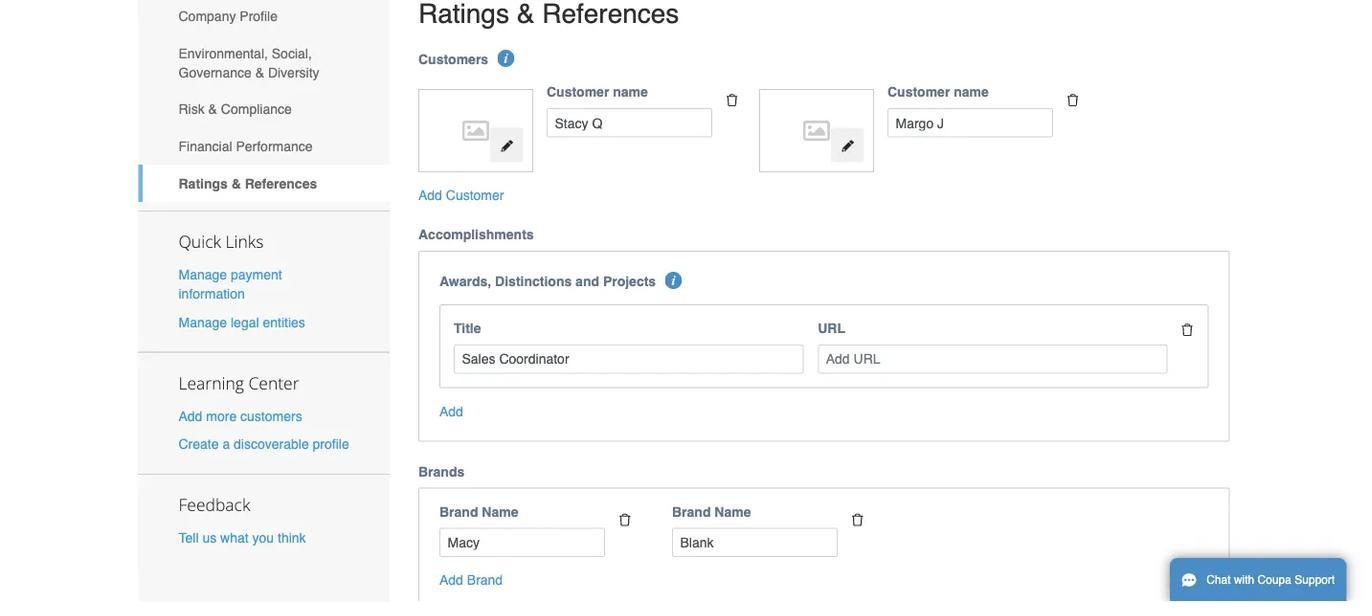 Task type: vqa. For each thing, say whether or not it's contained in the screenshot.
is
no



Task type: describe. For each thing, give the bounding box(es) containing it.
name for customer name text box
[[613, 85, 648, 100]]

more
[[206, 409, 237, 424]]

Customer name text field
[[547, 109, 713, 138]]

learning
[[179, 372, 244, 395]]

brand inside button
[[467, 573, 503, 589]]

financial performance
[[179, 139, 313, 154]]

change image image for customer name text box's logo
[[500, 140, 514, 153]]

add more customers
[[179, 409, 302, 424]]

tell
[[179, 531, 199, 546]]

company
[[179, 9, 236, 24]]

add brand
[[440, 573, 503, 589]]

add for add
[[440, 404, 463, 419]]

manage payment information
[[179, 268, 282, 302]]

company profile
[[179, 9, 278, 24]]

awards,
[[440, 274, 492, 290]]

think
[[278, 531, 306, 546]]

accomplishments
[[419, 227, 534, 243]]

additional information image for awards, distinctions and projects
[[665, 272, 682, 290]]

support
[[1295, 574, 1335, 587]]

name for customer name text field
[[954, 85, 989, 100]]

add for add more customers
[[179, 409, 202, 424]]

customer name for customer name text box
[[547, 85, 648, 100]]

environmental, social, governance & diversity
[[179, 46, 319, 80]]

coupa
[[1258, 574, 1292, 587]]

add brand button
[[440, 571, 503, 590]]

create
[[179, 437, 219, 452]]

environmental, social, governance & diversity link
[[138, 35, 390, 91]]

& for compliance
[[208, 102, 217, 117]]

add customer button
[[419, 186, 504, 205]]

create a discoverable profile link
[[179, 437, 349, 452]]

& inside environmental, social, governance & diversity
[[255, 65, 264, 80]]

ratings & references link
[[138, 165, 390, 202]]

add more customers link
[[179, 409, 302, 424]]

ratings
[[179, 176, 228, 192]]

financial
[[179, 139, 232, 154]]

create a discoverable profile
[[179, 437, 349, 452]]

url
[[818, 321, 846, 337]]

us
[[202, 531, 217, 546]]

customers
[[419, 52, 489, 68]]

learning center
[[179, 372, 299, 395]]

entities
[[263, 315, 305, 330]]

awards, distinctions and projects
[[440, 274, 656, 290]]

add for add brand
[[440, 573, 463, 589]]

quick
[[179, 231, 221, 253]]

customer for customer name text field
[[888, 85, 950, 100]]

tell us what you think
[[179, 531, 306, 546]]

add customer
[[419, 188, 504, 204]]

legal
[[231, 315, 259, 330]]

title
[[454, 321, 481, 337]]

quick links
[[179, 231, 264, 253]]

you
[[252, 531, 274, 546]]

risk & compliance link
[[138, 91, 390, 128]]

customer for customer name text box
[[547, 85, 609, 100]]

compliance
[[221, 102, 292, 117]]

references
[[245, 176, 317, 192]]

chat
[[1207, 574, 1231, 587]]

brands
[[419, 465, 465, 480]]

information
[[179, 287, 245, 302]]

governance
[[179, 65, 252, 80]]

URL text field
[[818, 345, 1168, 374]]

1 name from the left
[[482, 505, 519, 520]]



Task type: locate. For each thing, give the bounding box(es) containing it.
0 horizontal spatial brand name text field
[[440, 529, 605, 558]]

name
[[613, 85, 648, 100], [954, 85, 989, 100]]

manage for manage legal entities
[[179, 315, 227, 330]]

2 name from the left
[[715, 505, 751, 520]]

2 horizontal spatial &
[[255, 65, 264, 80]]

customer up customer name text field
[[888, 85, 950, 100]]

& right ratings
[[232, 176, 241, 192]]

0 horizontal spatial change image image
[[500, 140, 514, 153]]

0 vertical spatial additional information image
[[498, 50, 515, 68]]

social,
[[272, 46, 312, 61]]

0 horizontal spatial &
[[208, 102, 217, 117]]

brand name
[[440, 505, 519, 520], [672, 505, 751, 520]]

Brand Name text field
[[440, 529, 605, 558], [672, 529, 838, 558]]

manage down information
[[179, 315, 227, 330]]

2 customer name from the left
[[888, 85, 989, 100]]

0 horizontal spatial customer name
[[547, 85, 648, 100]]

payment
[[231, 268, 282, 283]]

1 change image image from the left
[[500, 140, 514, 153]]

1 vertical spatial manage
[[179, 315, 227, 330]]

2 change image image from the left
[[841, 140, 855, 153]]

2 brand name from the left
[[672, 505, 751, 520]]

change image image for logo related to customer name text field
[[841, 140, 855, 153]]

performance
[[236, 139, 313, 154]]

chat with coupa support
[[1207, 574, 1335, 587]]

diversity
[[268, 65, 319, 80]]

Customer name text field
[[888, 109, 1054, 138]]

center
[[249, 372, 299, 395]]

add
[[419, 188, 442, 204], [440, 404, 463, 419], [179, 409, 202, 424], [440, 573, 463, 589]]

logo image
[[428, 100, 524, 163], [769, 100, 865, 163]]

1 horizontal spatial name
[[954, 85, 989, 100]]

2 logo image from the left
[[769, 100, 865, 163]]

0 horizontal spatial brand name
[[440, 505, 519, 520]]

1 vertical spatial &
[[208, 102, 217, 117]]

logo image for customer name text field
[[769, 100, 865, 163]]

0 horizontal spatial name
[[613, 85, 648, 100]]

0 horizontal spatial additional information image
[[498, 50, 515, 68]]

brand
[[440, 505, 478, 520], [672, 505, 711, 520], [467, 573, 503, 589]]

manage legal entities
[[179, 315, 305, 330]]

additional information image right projects
[[665, 272, 682, 290]]

2 manage from the top
[[179, 315, 227, 330]]

additional information image
[[498, 50, 515, 68], [665, 272, 682, 290]]

add inside add brand button
[[440, 573, 463, 589]]

0 horizontal spatial name
[[482, 505, 519, 520]]

risk & compliance
[[179, 102, 292, 117]]

add for add customer
[[419, 188, 442, 204]]

0 horizontal spatial customer
[[446, 188, 504, 204]]

add button
[[440, 402, 463, 421]]

additional information image right customers
[[498, 50, 515, 68]]

& for references
[[232, 176, 241, 192]]

& left diversity
[[255, 65, 264, 80]]

manage legal entities link
[[179, 315, 305, 330]]

customer
[[547, 85, 609, 100], [888, 85, 950, 100], [446, 188, 504, 204]]

profile
[[313, 437, 349, 452]]

manage up information
[[179, 268, 227, 283]]

logo image for customer name text box
[[428, 100, 524, 163]]

customer name for customer name text field
[[888, 85, 989, 100]]

with
[[1235, 574, 1255, 587]]

customer name up customer name text field
[[888, 85, 989, 100]]

risk
[[179, 102, 205, 117]]

1 horizontal spatial additional information image
[[665, 272, 682, 290]]

1 manage from the top
[[179, 268, 227, 283]]

financial performance link
[[138, 128, 390, 165]]

& right risk
[[208, 102, 217, 117]]

1 horizontal spatial customer
[[547, 85, 609, 100]]

2 vertical spatial &
[[232, 176, 241, 192]]

discoverable
[[234, 437, 309, 452]]

1 horizontal spatial customer name
[[888, 85, 989, 100]]

0 vertical spatial manage
[[179, 268, 227, 283]]

1 name from the left
[[613, 85, 648, 100]]

profile
[[240, 9, 278, 24]]

environmental,
[[179, 46, 268, 61]]

1 brand name text field from the left
[[440, 529, 605, 558]]

manage inside the manage payment information
[[179, 268, 227, 283]]

chat with coupa support button
[[1170, 558, 1347, 602]]

customer up 'accomplishments'
[[446, 188, 504, 204]]

1 brand name from the left
[[440, 505, 519, 520]]

distinctions
[[495, 274, 572, 290]]

1 customer name from the left
[[547, 85, 648, 100]]

customer name
[[547, 85, 648, 100], [888, 85, 989, 100]]

1 horizontal spatial change image image
[[841, 140, 855, 153]]

manage payment information link
[[179, 268, 282, 302]]

ratings & references
[[179, 176, 317, 192]]

1 logo image from the left
[[428, 100, 524, 163]]

what
[[220, 531, 249, 546]]

manage
[[179, 268, 227, 283], [179, 315, 227, 330]]

tell us what you think button
[[179, 529, 306, 548]]

0 horizontal spatial logo image
[[428, 100, 524, 163]]

customer inside the add customer button
[[446, 188, 504, 204]]

change image image
[[500, 140, 514, 153], [841, 140, 855, 153]]

a
[[223, 437, 230, 452]]

1 vertical spatial additional information image
[[665, 272, 682, 290]]

2 brand name text field from the left
[[672, 529, 838, 558]]

customer name up customer name text box
[[547, 85, 648, 100]]

1 horizontal spatial brand name text field
[[672, 529, 838, 558]]

name
[[482, 505, 519, 520], [715, 505, 751, 520]]

2 name from the left
[[954, 85, 989, 100]]

1 horizontal spatial name
[[715, 505, 751, 520]]

Title text field
[[454, 345, 804, 374]]

customers
[[240, 409, 302, 424]]

projects
[[603, 274, 656, 290]]

manage for manage payment information
[[179, 268, 227, 283]]

links
[[226, 231, 264, 253]]

1 horizontal spatial logo image
[[769, 100, 865, 163]]

customer up customer name text box
[[547, 85, 609, 100]]

0 vertical spatial &
[[255, 65, 264, 80]]

name up customer name text field
[[954, 85, 989, 100]]

name up customer name text box
[[613, 85, 648, 100]]

company profile link
[[138, 0, 390, 35]]

&
[[255, 65, 264, 80], [208, 102, 217, 117], [232, 176, 241, 192]]

1 horizontal spatial &
[[232, 176, 241, 192]]

feedback
[[179, 494, 250, 517]]

1 horizontal spatial brand name
[[672, 505, 751, 520]]

2 horizontal spatial customer
[[888, 85, 950, 100]]

additional information image for customers
[[498, 50, 515, 68]]

add inside button
[[419, 188, 442, 204]]

and
[[576, 274, 600, 290]]



